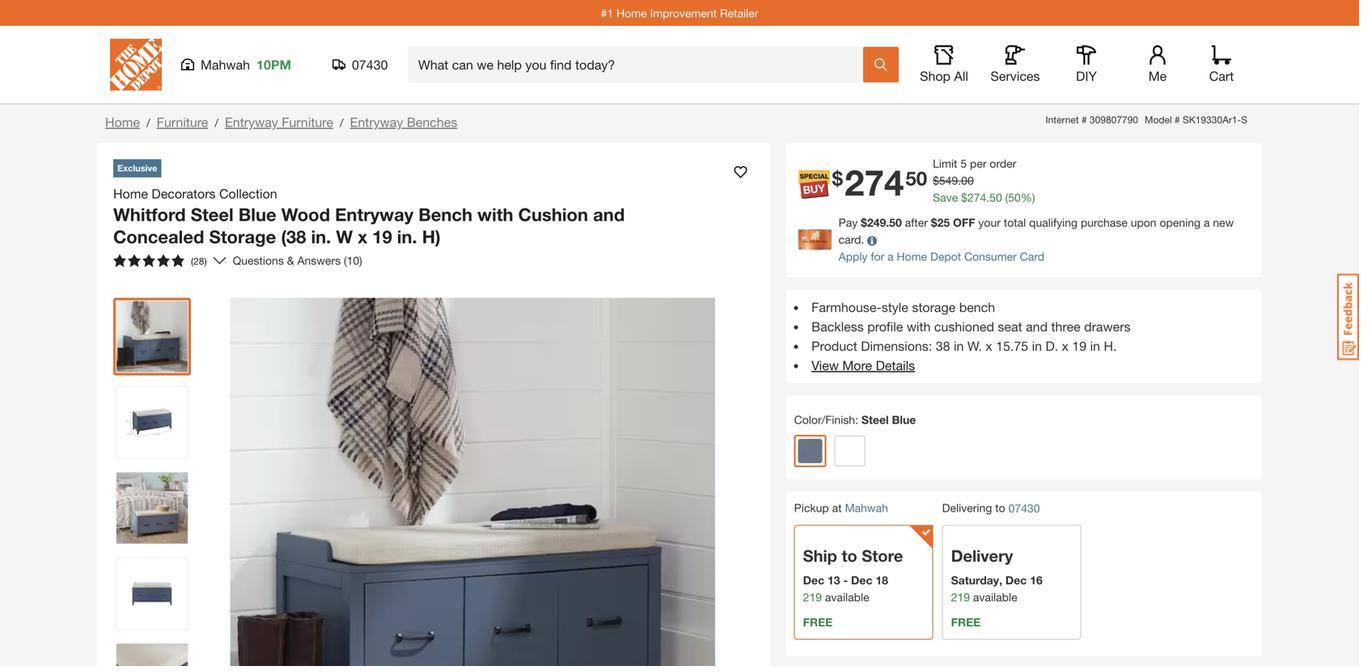 Task type: vqa. For each thing, say whether or not it's contained in the screenshot.
Dec in the Delivery Saturday, Dec 16 219 Available
yes



Task type: describe. For each thing, give the bounding box(es) containing it.
x for w.
[[986, 339, 992, 354]]

consumer
[[964, 250, 1017, 263]]

249.50
[[867, 216, 902, 229]]

apply for a home depot consumer card link
[[839, 250, 1045, 263]]

new
[[1213, 216, 1234, 229]]

purchase
[[1081, 216, 1128, 229]]

answers
[[297, 254, 341, 267]]

more
[[843, 358, 872, 373]]

dimensions:
[[861, 339, 932, 354]]

&
[[287, 254, 294, 267]]

$ right after
[[931, 216, 937, 229]]

product
[[812, 339, 857, 354]]

bench
[[418, 204, 473, 225]]

services
[[991, 68, 1040, 84]]

(28) link
[[107, 248, 226, 274]]

home up exclusive
[[105, 114, 140, 130]]

3 / from the left
[[340, 116, 344, 129]]

h.
[[1104, 339, 1117, 354]]

(10)
[[344, 254, 362, 267]]

questions
[[233, 254, 284, 267]]

274 inside the limit 5 per order $ 549 . 00 save $ 274 . 50 ( 50 %)
[[968, 191, 987, 204]]

mahwah 10pm
[[201, 57, 291, 72]]

after
[[905, 216, 928, 229]]

exclusive
[[117, 163, 157, 174]]

card.
[[839, 233, 864, 246]]

s
[[1241, 114, 1248, 125]]

home link
[[105, 114, 140, 130]]

steel blue home decorators collection dining benches sk19330ar1 s 64.0 image
[[117, 301, 188, 373]]

collection
[[219, 186, 277, 201]]

whitford
[[113, 204, 186, 225]]

cushioned
[[934, 319, 994, 335]]

219 inside ship to store dec 13 - dec 18 219 available
[[803, 591, 822, 604]]

drawers
[[1084, 319, 1131, 335]]

5
[[961, 157, 967, 170]]

2 in from the left
[[1032, 339, 1042, 354]]

shop all
[[920, 68, 968, 84]]

me
[[1149, 68, 1167, 84]]

internet
[[1046, 114, 1079, 125]]

retailer
[[720, 6, 758, 20]]

1 furniture from the left
[[157, 114, 208, 130]]

07430 link
[[1009, 500, 1040, 517]]

color/finish
[[794, 413, 855, 427]]

store
[[862, 546, 903, 566]]

your
[[979, 216, 1001, 229]]

What can we help you find today? search field
[[418, 48, 863, 82]]

questions & answers (10)
[[233, 254, 362, 267]]

wood
[[281, 204, 330, 225]]

00
[[961, 174, 974, 187]]

2 in. from the left
[[397, 226, 417, 248]]

16
[[1030, 574, 1043, 587]]

%)
[[1021, 191, 1035, 204]]

0 horizontal spatial 274
[[845, 161, 904, 203]]

qualifying
[[1029, 216, 1078, 229]]

13
[[828, 574, 840, 587]]

ship to store dec 13 - dec 18 219 available
[[803, 546, 903, 604]]

1 in. from the left
[[311, 226, 331, 248]]

1 vertical spatial mahwah
[[845, 502, 888, 515]]

limit 5 per order $ 549 . 00 save $ 274 . 50 ( 50 %)
[[933, 157, 1035, 204]]

549
[[939, 174, 958, 187]]

0 horizontal spatial a
[[888, 250, 894, 263]]

h)
[[422, 226, 441, 248]]

(
[[1005, 191, 1008, 204]]

depot
[[930, 250, 961, 263]]

shop
[[920, 68, 951, 84]]

home right #1 on the top of the page
[[617, 6, 647, 20]]

w.
[[968, 339, 982, 354]]

free for saturday,
[[951, 616, 981, 629]]

18
[[876, 574, 888, 587]]

w
[[336, 226, 353, 248]]

home decorators collection whitford steel blue wood entryway bench with cushion and concealed storage (38 in. w x 19 in. h)
[[113, 186, 625, 248]]

steel inside home decorators collection whitford steel blue wood entryway bench with cushion and concealed storage (38 in. w x 19 in. h)
[[191, 204, 234, 225]]

for
[[871, 250, 885, 263]]

2 horizontal spatial 50
[[1008, 191, 1021, 204]]

at
[[832, 502, 842, 515]]

to for store
[[842, 546, 857, 566]]

10pm
[[257, 57, 291, 72]]

309807790
[[1090, 114, 1138, 125]]

available inside ship to store dec 13 - dec 18 219 available
[[825, 591, 869, 604]]

2 dec from the left
[[851, 574, 873, 587]]

entryway for wood
[[335, 204, 414, 225]]

per
[[970, 157, 987, 170]]

1 vertical spatial steel
[[862, 413, 889, 427]]

cushion
[[518, 204, 588, 225]]

38
[[936, 339, 950, 354]]

three
[[1051, 319, 1081, 335]]

(28) button
[[107, 248, 213, 274]]

color/finish : steel blue
[[794, 413, 916, 427]]

storage
[[209, 226, 276, 248]]

opening
[[1160, 216, 1201, 229]]

with inside home decorators collection whitford steel blue wood entryway bench with cushion and concealed storage (38 in. w x 19 in. h)
[[478, 204, 513, 225]]

order
[[990, 157, 1017, 170]]

07430 inside "button"
[[352, 57, 388, 72]]

home decorators collection link
[[113, 184, 284, 203]]

apply now image
[[798, 229, 839, 251]]

07430 inside delivering to 07430
[[1009, 502, 1040, 515]]

1 # from the left
[[1082, 114, 1087, 125]]

saturday,
[[951, 574, 1002, 587]]

apply
[[839, 250, 868, 263]]

steel blue home decorators collection dining benches sk19330ar1 s a0.3 image
[[117, 559, 188, 630]]

total
[[1004, 216, 1026, 229]]

upon
[[1131, 216, 1157, 229]]

limit
[[933, 157, 958, 170]]

available inside delivery saturday, dec 16 219 available
[[973, 591, 1018, 604]]

-
[[843, 574, 848, 587]]



Task type: locate. For each thing, give the bounding box(es) containing it.
$ down 00
[[961, 191, 968, 204]]

25
[[937, 216, 950, 229]]

0 horizontal spatial #
[[1082, 114, 1087, 125]]

dec right -
[[851, 574, 873, 587]]

274
[[845, 161, 904, 203], [968, 191, 987, 204]]

decorators
[[152, 186, 216, 201]]

1 vertical spatial blue
[[892, 413, 916, 427]]

1 horizontal spatial with
[[907, 319, 931, 335]]

$ right pay
[[861, 216, 867, 229]]

0 vertical spatial blue
[[239, 204, 276, 225]]

available down saturday,
[[973, 591, 1018, 604]]

steel blue home decorators collection dining benches sk19330ar1 s e1.1 image
[[117, 387, 188, 458]]

dec inside delivery saturday, dec 16 219 available
[[1006, 574, 1027, 587]]

in left d.
[[1032, 339, 1042, 354]]

available down -
[[825, 591, 869, 604]]

0 horizontal spatial .
[[958, 174, 961, 187]]

steel down home decorators collection link
[[191, 204, 234, 225]]

off
[[953, 216, 975, 229]]

3 in from the left
[[1090, 339, 1100, 354]]

0 horizontal spatial /
[[146, 116, 150, 129]]

$ 274 50
[[832, 161, 927, 203]]

1 vertical spatial 07430
[[1009, 502, 1040, 515]]

furniture down 10pm
[[282, 114, 333, 130]]

/ right furniture link
[[215, 116, 218, 129]]

0 vertical spatial steel
[[191, 204, 234, 225]]

0 vertical spatial with
[[478, 204, 513, 225]]

0 horizontal spatial free
[[803, 616, 833, 629]]

19 inside farmhouse-style storage bench backless profile with cushioned seat and three drawers product dimensions: 38 in w. x 15.75 in d. x 19 in h. view more details
[[1072, 339, 1087, 354]]

backless
[[812, 319, 864, 335]]

50 left '('
[[990, 191, 1002, 204]]

the home depot logo image
[[110, 39, 162, 91]]

$
[[832, 167, 843, 190], [933, 174, 939, 187], [961, 191, 968, 204], [861, 216, 867, 229], [931, 216, 937, 229]]

1 horizontal spatial furniture
[[282, 114, 333, 130]]

services button
[[990, 45, 1041, 84]]

entryway
[[225, 114, 278, 130], [350, 114, 403, 130], [335, 204, 414, 225]]

free
[[803, 616, 833, 629], [951, 616, 981, 629]]

0 vertical spatial to
[[995, 502, 1005, 515]]

2 # from the left
[[1175, 114, 1180, 125]]

feedback link image
[[1337, 273, 1359, 361]]

info image
[[868, 236, 877, 246]]

219 down ship
[[803, 591, 822, 604]]

2 furniture from the left
[[282, 114, 333, 130]]

1 vertical spatial to
[[842, 546, 857, 566]]

blue right : in the right of the page
[[892, 413, 916, 427]]

0 horizontal spatial and
[[593, 204, 625, 225]]

farmhouse-
[[812, 300, 882, 315]]

to up -
[[842, 546, 857, 566]]

0 vertical spatial and
[[593, 204, 625, 225]]

2 horizontal spatial dec
[[1006, 574, 1027, 587]]

model
[[1145, 114, 1172, 125]]

0 horizontal spatial 07430
[[352, 57, 388, 72]]

50 left limit
[[906, 167, 927, 190]]

and inside farmhouse-style storage bench backless profile with cushioned seat and three drawers product dimensions: 38 in w. x 15.75 in d. x 19 in h. view more details
[[1026, 319, 1048, 335]]

delivery
[[951, 546, 1013, 566]]

. down 5
[[958, 174, 961, 187]]

/ right home link
[[146, 116, 150, 129]]

1 vertical spatial and
[[1026, 319, 1048, 335]]

19 inside home decorators collection whitford steel blue wood entryway bench with cushion and concealed storage (38 in. w x 19 in. h)
[[372, 226, 392, 248]]

19 right w
[[372, 226, 392, 248]]

furniture
[[157, 114, 208, 130], [282, 114, 333, 130]]

0 horizontal spatial mahwah
[[201, 57, 250, 72]]

(28)
[[191, 256, 207, 267]]

steel blue image
[[798, 439, 823, 464]]

details
[[876, 358, 915, 373]]

pickup
[[794, 502, 829, 515]]

seat
[[998, 319, 1022, 335]]

in. left w
[[311, 226, 331, 248]]

1 horizontal spatial mahwah
[[845, 502, 888, 515]]

benches
[[407, 114, 457, 130]]

2 available from the left
[[973, 591, 1018, 604]]

1 horizontal spatial available
[[973, 591, 1018, 604]]

entryway down mahwah 10pm
[[225, 114, 278, 130]]

with right bench
[[478, 204, 513, 225]]

50
[[906, 167, 927, 190], [990, 191, 1002, 204], [1008, 191, 1021, 204]]

steel blue home decorators collection dining benches sk19330ar1 s 1d.4 image
[[117, 644, 188, 667]]

:
[[855, 413, 858, 427]]

0 vertical spatial 19
[[372, 226, 392, 248]]

home down exclusive
[[113, 186, 148, 201]]

1 horizontal spatial x
[[986, 339, 992, 354]]

07430 button
[[333, 57, 388, 73]]

5 stars image
[[113, 254, 184, 267]]

x for w
[[358, 226, 367, 248]]

0 vertical spatial 07430
[[352, 57, 388, 72]]

1 horizontal spatial 07430
[[1009, 502, 1040, 515]]

219
[[803, 591, 822, 604], [951, 591, 970, 604]]

2 horizontal spatial /
[[340, 116, 344, 129]]

entryway left benches
[[350, 114, 403, 130]]

274 down 00
[[968, 191, 987, 204]]

1 219 from the left
[[803, 591, 822, 604]]

2 horizontal spatial in
[[1090, 339, 1100, 354]]

free down saturday,
[[951, 616, 981, 629]]

cart
[[1209, 68, 1234, 84]]

2 horizontal spatial x
[[1062, 339, 1069, 354]]

pay $ 249.50 after $ 25 off
[[839, 216, 975, 229]]

.
[[958, 174, 961, 187], [987, 191, 990, 204]]

0 horizontal spatial 19
[[372, 226, 392, 248]]

$ up pay
[[832, 167, 843, 190]]

entryway furniture link
[[225, 114, 333, 130]]

a
[[1204, 216, 1210, 229], [888, 250, 894, 263]]

219 inside delivery saturday, dec 16 219 available
[[951, 591, 970, 604]]

home / furniture / entryway furniture / entryway benches
[[105, 114, 457, 130]]

1 in from the left
[[954, 339, 964, 354]]

furniture link
[[157, 114, 208, 130]]

1 horizontal spatial a
[[1204, 216, 1210, 229]]

delivery saturday, dec 16 219 available
[[951, 546, 1043, 604]]

219 down saturday,
[[951, 591, 970, 604]]

a left new
[[1204, 216, 1210, 229]]

home
[[617, 6, 647, 20], [105, 114, 140, 130], [113, 186, 148, 201], [897, 250, 927, 263]]

0 horizontal spatial in.
[[311, 226, 331, 248]]

0 horizontal spatial to
[[842, 546, 857, 566]]

1 available from the left
[[825, 591, 869, 604]]

delivering to 07430
[[942, 502, 1040, 515]]

0 horizontal spatial available
[[825, 591, 869, 604]]

3 dec from the left
[[1006, 574, 1027, 587]]

entryway benches link
[[350, 114, 457, 130]]

1 vertical spatial 19
[[1072, 339, 1087, 354]]

0 horizontal spatial blue
[[239, 204, 276, 225]]

# right model
[[1175, 114, 1180, 125]]

1 vertical spatial .
[[987, 191, 990, 204]]

07430 up entryway benches link
[[352, 57, 388, 72]]

delivering
[[942, 502, 992, 515]]

mahwah button
[[845, 502, 888, 515]]

and inside home decorators collection whitford steel blue wood entryway bench with cushion and concealed storage (38 in. w x 19 in. h)
[[593, 204, 625, 225]]

19
[[372, 226, 392, 248], [1072, 339, 1087, 354]]

apply for a home depot consumer card
[[839, 250, 1045, 263]]

0 horizontal spatial 219
[[803, 591, 822, 604]]

and
[[593, 204, 625, 225], [1026, 319, 1048, 335]]

in left h.
[[1090, 339, 1100, 354]]

2 219 from the left
[[951, 591, 970, 604]]

dec
[[803, 574, 825, 587], [851, 574, 873, 587], [1006, 574, 1027, 587]]

all
[[954, 68, 968, 84]]

1 horizontal spatial and
[[1026, 319, 1048, 335]]

x inside home decorators collection whitford steel blue wood entryway bench with cushion and concealed storage (38 in. w x 19 in. h)
[[358, 226, 367, 248]]

0 horizontal spatial 50
[[906, 167, 927, 190]]

x right w
[[358, 226, 367, 248]]

to inside delivering to 07430
[[995, 502, 1005, 515]]

home left depot
[[897, 250, 927, 263]]

in right 38 on the bottom
[[954, 339, 964, 354]]

in.
[[311, 226, 331, 248], [397, 226, 417, 248]]

steel blue home decorators collection dining benches sk19330ar1 s 40.2 image
[[117, 473, 188, 544]]

and up d.
[[1026, 319, 1048, 335]]

blue inside home decorators collection whitford steel blue wood entryway bench with cushion and concealed storage (38 in. w x 19 in. h)
[[239, 204, 276, 225]]

home inside home decorators collection whitford steel blue wood entryway bench with cushion and concealed storage (38 in. w x 19 in. h)
[[113, 186, 148, 201]]

1 horizontal spatial dec
[[851, 574, 873, 587]]

$ inside $ 274 50
[[832, 167, 843, 190]]

x
[[358, 226, 367, 248], [986, 339, 992, 354], [1062, 339, 1069, 354]]

entryway for /
[[350, 114, 403, 130]]

1 horizontal spatial blue
[[892, 413, 916, 427]]

/ down 07430 "button"
[[340, 116, 344, 129]]

dec left 13
[[803, 574, 825, 587]]

storage
[[912, 300, 956, 315]]

steel right : in the right of the page
[[862, 413, 889, 427]]

cart link
[[1204, 45, 1240, 84]]

1 horizontal spatial #
[[1175, 114, 1180, 125]]

x right "w."
[[986, 339, 992, 354]]

mahwah left 10pm
[[201, 57, 250, 72]]

me button
[[1132, 45, 1184, 84]]

dec left 16
[[1006, 574, 1027, 587]]

0 horizontal spatial with
[[478, 204, 513, 225]]

to left 07430 link
[[995, 502, 1005, 515]]

1 vertical spatial with
[[907, 319, 931, 335]]

available
[[825, 591, 869, 604], [973, 591, 1018, 604]]

50 inside $ 274 50
[[906, 167, 927, 190]]

in. left "h)"
[[397, 226, 417, 248]]

view more details link
[[812, 358, 915, 373]]

furniture right home link
[[157, 114, 208, 130]]

to for 07430
[[995, 502, 1005, 515]]

1 horizontal spatial steel
[[862, 413, 889, 427]]

1 horizontal spatial 50
[[990, 191, 1002, 204]]

2 free from the left
[[951, 616, 981, 629]]

1 horizontal spatial .
[[987, 191, 990, 204]]

diy button
[[1061, 45, 1113, 84]]

a inside your total qualifying purchase upon opening a new card.
[[1204, 216, 1210, 229]]

# right internet
[[1082, 114, 1087, 125]]

. left '('
[[987, 191, 990, 204]]

pay
[[839, 216, 858, 229]]

07430 right delivering
[[1009, 502, 1040, 515]]

1 vertical spatial a
[[888, 250, 894, 263]]

with inside farmhouse-style storage bench backless profile with cushioned seat and three drawers product dimensions: 38 in w. x 15.75 in d. x 19 in h. view more details
[[907, 319, 931, 335]]

with
[[478, 204, 513, 225], [907, 319, 931, 335]]

your total qualifying purchase upon opening a new card.
[[839, 216, 1234, 246]]

0 horizontal spatial furniture
[[157, 114, 208, 130]]

blue down collection on the top left of page
[[239, 204, 276, 225]]

$ down limit
[[933, 174, 939, 187]]

1 horizontal spatial to
[[995, 502, 1005, 515]]

view
[[812, 358, 839, 373]]

0 horizontal spatial steel
[[191, 204, 234, 225]]

0 horizontal spatial in
[[954, 339, 964, 354]]

x right d.
[[1062, 339, 1069, 354]]

1 horizontal spatial /
[[215, 116, 218, 129]]

2 / from the left
[[215, 116, 218, 129]]

concealed
[[113, 226, 204, 248]]

shop all button
[[918, 45, 970, 84]]

50 up total
[[1008, 191, 1021, 204]]

274 up 249.50
[[845, 161, 904, 203]]

0 vertical spatial a
[[1204, 216, 1210, 229]]

19 down three
[[1072, 339, 1087, 354]]

free for to
[[803, 616, 833, 629]]

1 horizontal spatial in.
[[397, 226, 417, 248]]

1 horizontal spatial free
[[951, 616, 981, 629]]

entryway up w
[[335, 204, 414, 225]]

1 horizontal spatial in
[[1032, 339, 1042, 354]]

1 horizontal spatial 219
[[951, 591, 970, 604]]

1 / from the left
[[146, 116, 150, 129]]

0 vertical spatial .
[[958, 174, 961, 187]]

steel
[[191, 204, 234, 225], [862, 413, 889, 427]]

15.75
[[996, 339, 1028, 354]]

1 free from the left
[[803, 616, 833, 629]]

pickup at mahwah
[[794, 502, 888, 515]]

to inside ship to store dec 13 - dec 18 219 available
[[842, 546, 857, 566]]

a right for
[[888, 250, 894, 263]]

0 horizontal spatial x
[[358, 226, 367, 248]]

farmhouse-style storage bench backless profile with cushioned seat and three drawers product dimensions: 38 in w. x 15.75 in d. x 19 in h. view more details
[[812, 300, 1131, 373]]

1 horizontal spatial 274
[[968, 191, 987, 204]]

(38
[[281, 226, 306, 248]]

0 horizontal spatial dec
[[803, 574, 825, 587]]

mahwah right at
[[845, 502, 888, 515]]

entryway inside home decorators collection whitford steel blue wood entryway bench with cushion and concealed storage (38 in. w x 19 in. h)
[[335, 204, 414, 225]]

with down storage
[[907, 319, 931, 335]]

1 dec from the left
[[803, 574, 825, 587]]

0 vertical spatial mahwah
[[201, 57, 250, 72]]

and right cushion
[[593, 204, 625, 225]]

1 horizontal spatial 19
[[1072, 339, 1087, 354]]

diy
[[1076, 68, 1097, 84]]

free down 13
[[803, 616, 833, 629]]

d.
[[1046, 339, 1058, 354]]



